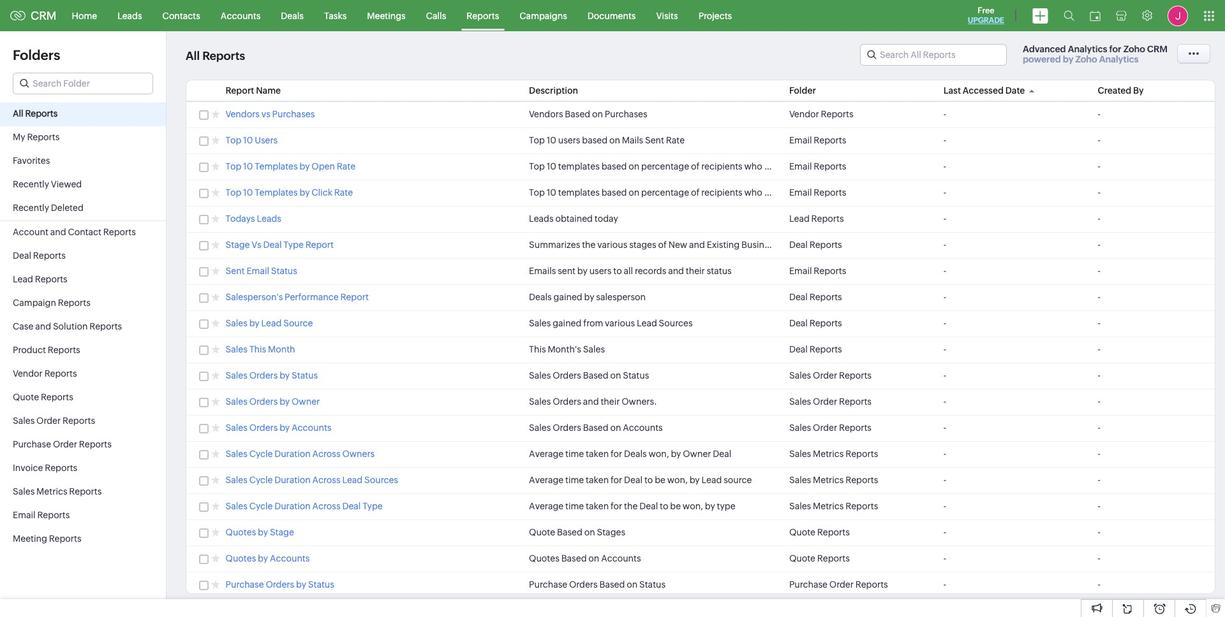 Task type: locate. For each thing, give the bounding box(es) containing it.
owner inside 'link'
[[292, 397, 320, 407]]

0 vertical spatial average
[[529, 449, 564, 460]]

owners
[[342, 449, 375, 460]]

1 taken from the top
[[586, 449, 609, 460]]

percentage
[[642, 162, 690, 172], [642, 188, 690, 198]]

1 horizontal spatial be
[[670, 502, 681, 512]]

top for top 10 templates based on percentage of recipients who have opened the email
[[529, 162, 545, 172]]

0 vertical spatial templates
[[255, 162, 298, 172]]

account and contact reports link
[[0, 222, 166, 245]]

of down the top 10 templates based on percentage of recipients who have opened the email
[[691, 188, 700, 198]]

vendor down folder
[[790, 109, 820, 119]]

quote reports link
[[0, 387, 166, 410]]

0 vertical spatial lead reports
[[790, 214, 844, 224]]

tasks link
[[314, 0, 357, 31]]

across up sales cycle duration across deal type
[[312, 476, 341, 486]]

from
[[584, 319, 603, 329]]

0 vertical spatial have
[[765, 162, 784, 172]]

2 taken from the top
[[586, 476, 609, 486]]

1 horizontal spatial type
[[363, 502, 383, 512]]

3 taken from the top
[[586, 502, 609, 512]]

sales order reports for sales orders based on status
[[790, 371, 872, 381]]

profile image
[[1168, 5, 1189, 26]]

email reports for top 10 templates based on percentage of recipients who have opened the email
[[790, 162, 847, 172]]

this left month
[[249, 345, 266, 355]]

2 horizontal spatial report
[[341, 292, 369, 303]]

the
[[820, 162, 834, 172], [818, 188, 832, 198], [582, 240, 596, 250], [624, 502, 638, 512]]

1 vertical spatial all reports
[[13, 109, 58, 119]]

their left owners.
[[601, 397, 620, 407]]

sources for sales gained from various lead sources
[[659, 319, 693, 329]]

accounts
[[221, 11, 261, 21], [292, 423, 332, 433], [623, 423, 663, 433], [270, 554, 310, 564], [601, 554, 641, 564]]

0 vertical spatial across
[[312, 449, 341, 460]]

0 horizontal spatial zoho
[[1076, 54, 1098, 64]]

1 vertical spatial who
[[745, 188, 763, 198]]

cycle down sales orders by accounts "link"
[[249, 449, 273, 460]]

1 vertical spatial vendor reports
[[13, 369, 77, 379]]

quotes down the quote based on stages
[[529, 554, 560, 564]]

0 horizontal spatial purchase order reports
[[13, 440, 112, 450]]

average for average time taken for deal to be won, by lead source
[[529, 476, 564, 486]]

1 horizontal spatial crm
[[1148, 44, 1168, 54]]

projects link
[[689, 0, 743, 31]]

won, up average time taken for deal to be won, by lead source
[[649, 449, 669, 460]]

of up top 10 templates based on percentage of recipients who have clicked the email
[[691, 162, 700, 172]]

accounts left "deals" 'link'
[[221, 11, 261, 21]]

crm
[[31, 9, 57, 22], [1148, 44, 1168, 54]]

percentage up top 10 templates based on percentage of recipients who have clicked the email
[[642, 162, 690, 172]]

2 vertical spatial quote reports
[[790, 554, 850, 564]]

sales metrics reports for average time taken for deals won, by owner deal
[[790, 449, 879, 460]]

users left all
[[590, 266, 612, 276]]

stages
[[630, 240, 657, 250]]

salesperson's
[[226, 292, 283, 303]]

email for emails sent by users to all records and their status
[[790, 266, 812, 276]]

0 horizontal spatial sent
[[226, 266, 245, 276]]

1 vertical spatial owner
[[683, 449, 711, 460]]

1 cycle from the top
[[249, 449, 273, 460]]

sales inside sales orders by accounts "link"
[[226, 423, 248, 433]]

vendor
[[790, 109, 820, 119], [13, 369, 43, 379]]

deals left the tasks link
[[281, 11, 304, 21]]

recipients for clicked
[[702, 188, 743, 198]]

0 vertical spatial recipients
[[702, 162, 743, 172]]

2 this from the left
[[529, 345, 546, 355]]

leads up 'stage vs deal type report'
[[257, 214, 281, 224]]

top inside top 10 users 'link'
[[226, 135, 241, 146]]

1 horizontal spatial this
[[529, 345, 546, 355]]

2 vertical spatial of
[[658, 240, 667, 250]]

todays
[[226, 214, 255, 224]]

2 vertical spatial report
[[341, 292, 369, 303]]

analytics
[[1068, 44, 1108, 54], [1100, 54, 1139, 64]]

recipients down the top 10 templates based on percentage of recipients who have opened the email
[[702, 188, 743, 198]]

sources inside sales cycle duration across lead sources link
[[365, 476, 398, 486]]

of for opened
[[691, 162, 700, 172]]

across down sales cycle duration across lead sources link
[[312, 502, 341, 512]]

lead reports down the "clicked"
[[790, 214, 844, 224]]

recently
[[13, 179, 49, 190], [13, 203, 49, 213]]

this
[[249, 345, 266, 355], [529, 345, 546, 355]]

0 vertical spatial all
[[186, 49, 200, 63]]

sales inside sales cycle duration across lead sources link
[[226, 476, 248, 486]]

1 horizontal spatial owner
[[683, 449, 711, 460]]

favorites link
[[0, 150, 166, 174]]

1 templates from the top
[[558, 162, 600, 172]]

type down owners
[[363, 502, 383, 512]]

taken down average time taken for deals won, by owner deal
[[586, 476, 609, 486]]

1 percentage from the top
[[642, 162, 690, 172]]

top inside top 10 templates by click rate link
[[226, 188, 241, 198]]

taken down the sales orders based on accounts
[[586, 449, 609, 460]]

email right opened
[[836, 162, 858, 172]]

based up quotes based on accounts
[[557, 528, 583, 538]]

1 vertical spatial based
[[602, 162, 627, 172]]

0 vertical spatial sources
[[659, 319, 693, 329]]

for down the sales orders based on accounts
[[611, 449, 623, 460]]

type
[[284, 240, 304, 250], [363, 502, 383, 512]]

sales orders based on accounts
[[529, 423, 663, 433]]

vs
[[262, 109, 271, 119]]

1 who from the top
[[745, 162, 763, 172]]

all down contacts
[[186, 49, 200, 63]]

1 vertical spatial all
[[13, 109, 23, 119]]

type right vs
[[284, 240, 304, 250]]

who left the "clicked"
[[745, 188, 763, 198]]

0 vertical spatial owner
[[292, 397, 320, 407]]

cycle
[[249, 449, 273, 460], [249, 476, 273, 486], [249, 502, 273, 512]]

based up today
[[602, 188, 627, 198]]

cycle for sales cycle duration across deal type
[[249, 502, 273, 512]]

orders down sales orders based on status
[[553, 397, 582, 407]]

be
[[655, 476, 666, 486], [670, 502, 681, 512]]

to up average time taken for the deal to be won, by type
[[645, 476, 653, 486]]

1 duration from the top
[[275, 449, 311, 460]]

duration down sales cycle duration across owners link
[[275, 476, 311, 486]]

have for clicked
[[765, 188, 784, 198]]

cycle inside sales cycle duration across owners link
[[249, 449, 273, 460]]

owner up average time taken for deal to be won, by lead source
[[683, 449, 711, 460]]

sales metrics reports for average time taken for deal to be won, by lead source
[[790, 476, 879, 486]]

orders down sales this month link
[[249, 371, 278, 381]]

quote reports for quote based on stages
[[790, 528, 850, 538]]

0 vertical spatial type
[[284, 240, 304, 250]]

2 time from the top
[[566, 476, 584, 486]]

2 vendors from the left
[[529, 109, 563, 119]]

1 vertical spatial taken
[[586, 476, 609, 486]]

based down the quote based on stages
[[562, 554, 587, 564]]

1 recently from the top
[[13, 179, 49, 190]]

vendor reports down folder
[[790, 109, 854, 119]]

1 vertical spatial report
[[306, 240, 334, 250]]

1 horizontal spatial zoho
[[1124, 44, 1146, 54]]

email right the "clicked"
[[833, 188, 856, 198]]

1 horizontal spatial purchase order reports
[[790, 580, 888, 591]]

by right 'sent' in the left top of the page
[[578, 266, 588, 276]]

orders down quotes based on accounts
[[569, 580, 598, 591]]

1 vertical spatial type
[[363, 502, 383, 512]]

cycle down sales cycle duration across owners link
[[249, 476, 273, 486]]

0 vertical spatial percentage
[[642, 162, 690, 172]]

2 vertical spatial based
[[602, 188, 627, 198]]

0 vertical spatial cycle
[[249, 449, 273, 460]]

2 percentage from the top
[[642, 188, 690, 198]]

various down salesperson
[[605, 319, 635, 329]]

sources for sales cycle duration across lead sources
[[365, 476, 398, 486]]

0 vertical spatial their
[[686, 266, 705, 276]]

1 templates from the top
[[255, 162, 298, 172]]

accounts down stages at the bottom of the page
[[601, 554, 641, 564]]

source
[[724, 476, 752, 486]]

2 recently from the top
[[13, 203, 49, 213]]

owners.
[[622, 397, 657, 407]]

0 horizontal spatial lead reports
[[13, 275, 67, 285]]

sources
[[659, 319, 693, 329], [365, 476, 398, 486]]

based down description
[[565, 109, 591, 119]]

2 horizontal spatial leads
[[529, 214, 554, 224]]

0 vertical spatial crm
[[31, 9, 57, 22]]

cycle inside sales cycle duration across deal type link
[[249, 502, 273, 512]]

all up the my
[[13, 109, 23, 119]]

0 vertical spatial deals
[[281, 11, 304, 21]]

2 recipients from the top
[[702, 188, 743, 198]]

10 for top 10 templates based on percentage of recipients who have opened the email
[[547, 162, 557, 172]]

1 horizontal spatial vendor reports
[[790, 109, 854, 119]]

top for top 10 users
[[226, 135, 241, 146]]

1 vertical spatial various
[[605, 319, 635, 329]]

sources down owners
[[365, 476, 398, 486]]

0 vertical spatial sent
[[645, 135, 665, 146]]

0 horizontal spatial leads
[[118, 11, 142, 21]]

3 across from the top
[[312, 502, 341, 512]]

1 vertical spatial deals
[[529, 292, 552, 303]]

this left month's on the bottom of page
[[529, 345, 546, 355]]

1 vertical spatial duration
[[275, 476, 311, 486]]

rate inside top 10 templates by click rate link
[[334, 188, 353, 198]]

vendors based on purchases
[[529, 109, 648, 119]]

my reports
[[13, 132, 60, 142]]

time for average time taken for the deal to be won, by type
[[566, 502, 584, 512]]

todays leads link
[[226, 214, 281, 226]]

status
[[271, 266, 297, 276], [292, 371, 318, 381], [623, 371, 649, 381], [308, 580, 334, 591], [640, 580, 666, 591]]

sent up the salesperson's
[[226, 266, 245, 276]]

0 horizontal spatial sources
[[365, 476, 398, 486]]

sales by lead source link
[[226, 319, 313, 331]]

10 inside 'link'
[[243, 135, 253, 146]]

10
[[243, 135, 253, 146], [547, 135, 557, 146], [243, 162, 253, 172], [547, 162, 557, 172], [243, 188, 253, 198], [547, 188, 557, 198]]

their left status
[[686, 266, 705, 276]]

3 duration from the top
[[275, 502, 311, 512]]

2 horizontal spatial deals
[[624, 449, 647, 460]]

1 horizontal spatial purchases
[[605, 109, 648, 119]]

0 vertical spatial duration
[[275, 449, 311, 460]]

sent right mails
[[645, 135, 665, 146]]

orders inside 'link'
[[249, 397, 278, 407]]

across up sales cycle duration across lead sources in the bottom left of the page
[[312, 449, 341, 460]]

top for top 10 templates based on percentage of recipients who have clicked the email
[[529, 188, 545, 198]]

rate right 'open'
[[337, 162, 356, 172]]

0 vertical spatial be
[[655, 476, 666, 486]]

2 purchases from the left
[[605, 109, 648, 119]]

free
[[978, 6, 995, 15]]

case and solution reports link
[[0, 316, 166, 340]]

1 time from the top
[[566, 449, 584, 460]]

0 vertical spatial recently
[[13, 179, 49, 190]]

orders for purchase orders by status
[[266, 580, 294, 591]]

purchases right vs
[[272, 109, 315, 119]]

deal
[[263, 240, 282, 250], [790, 240, 808, 250], [13, 251, 31, 261], [790, 292, 808, 303], [790, 319, 808, 329], [790, 345, 808, 355], [713, 449, 732, 460], [624, 476, 643, 486], [342, 502, 361, 512], [640, 502, 658, 512]]

1 vertical spatial email
[[833, 188, 856, 198]]

vendors for vendors vs purchases
[[226, 109, 260, 119]]

todays leads
[[226, 214, 281, 224]]

all
[[186, 49, 200, 63], [13, 109, 23, 119]]

1 vendors from the left
[[226, 109, 260, 119]]

all
[[624, 266, 633, 276]]

across for owners
[[312, 449, 341, 460]]

email
[[790, 135, 812, 146], [790, 162, 812, 172], [790, 188, 812, 198], [247, 266, 269, 276], [790, 266, 812, 276], [13, 511, 35, 521]]

percentage down the top 10 templates based on percentage of recipients who have opened the email
[[642, 188, 690, 198]]

vendors down description
[[529, 109, 563, 119]]

metrics inside sales metrics reports link
[[36, 487, 67, 497]]

taken for deals
[[586, 449, 609, 460]]

purchase orders by status
[[226, 580, 334, 591]]

leads link
[[107, 0, 152, 31]]

2 across from the top
[[312, 476, 341, 486]]

orders for sales orders by owner
[[249, 397, 278, 407]]

solution
[[53, 322, 88, 332]]

2 vertical spatial across
[[312, 502, 341, 512]]

top 10 users based on mails sent rate
[[529, 135, 685, 146]]

1 vertical spatial to
[[645, 476, 653, 486]]

all reports down accounts link
[[186, 49, 245, 63]]

by down sales orders by owner 'link'
[[280, 423, 290, 433]]

create menu image
[[1033, 8, 1049, 23]]

lead reports
[[790, 214, 844, 224], [13, 275, 67, 285]]

sales orders by accounts
[[226, 423, 332, 433]]

sales inside sales metrics reports link
[[13, 487, 35, 497]]

templates down top 10 users based on mails sent rate
[[558, 162, 600, 172]]

2 templates from the top
[[255, 188, 298, 198]]

0 vertical spatial time
[[566, 449, 584, 460]]

3 average from the top
[[529, 502, 564, 512]]

cycle up quotes by stage
[[249, 502, 273, 512]]

sent inside sent email status link
[[226, 266, 245, 276]]

taken for deal
[[586, 476, 609, 486]]

cycle inside sales cycle duration across lead sources link
[[249, 476, 273, 486]]

tasks
[[324, 11, 347, 21]]

sales inside sales order reports link
[[13, 416, 35, 426]]

search image
[[1064, 10, 1075, 21]]

contacts link
[[152, 0, 211, 31]]

quotes by stage
[[226, 528, 294, 538]]

10 for top 10 templates by click rate
[[243, 188, 253, 198]]

stage vs deal type report
[[226, 240, 334, 250]]

and down the deleted
[[50, 227, 66, 237]]

sales this month
[[226, 345, 295, 355]]

purchases up mails
[[605, 109, 648, 119]]

to down average time taken for deal to be won, by lead source
[[660, 502, 669, 512]]

recently deleted
[[13, 203, 83, 213]]

orders inside "link"
[[249, 423, 278, 433]]

1 vertical spatial crm
[[1148, 44, 1168, 54]]

rate
[[666, 135, 685, 146], [337, 162, 356, 172], [334, 188, 353, 198]]

email reports inside "link"
[[13, 511, 70, 521]]

month's
[[548, 345, 582, 355]]

1 across from the top
[[312, 449, 341, 460]]

2 average from the top
[[529, 476, 564, 486]]

0 vertical spatial templates
[[558, 162, 600, 172]]

lead reports up campaign
[[13, 275, 67, 285]]

2 cycle from the top
[[249, 476, 273, 486]]

email reports for emails sent by users to all records and their status
[[790, 266, 847, 276]]

sales metrics reports
[[790, 449, 879, 460], [790, 476, 879, 486], [13, 487, 102, 497], [790, 502, 879, 512]]

won, up average time taken for the deal to be won, by type
[[668, 476, 688, 486]]

0 horizontal spatial this
[[249, 345, 266, 355]]

rate for top 10 templates based on percentage of recipients who have clicked the email
[[334, 188, 353, 198]]

templates for click
[[255, 188, 298, 198]]

0 vertical spatial taken
[[586, 449, 609, 460]]

duration down sales cycle duration across lead sources link
[[275, 502, 311, 512]]

1 vertical spatial users
[[590, 266, 612, 276]]

vendors left vs
[[226, 109, 260, 119]]

0 horizontal spatial users
[[558, 135, 581, 146]]

email for top 10 templates based on percentage of recipients who have clicked the email
[[833, 188, 856, 198]]

report left name
[[226, 86, 254, 96]]

gained
[[554, 292, 583, 303], [553, 319, 582, 329]]

gained for sales
[[553, 319, 582, 329]]

be down average time taken for deal to be won, by lead source
[[670, 502, 681, 512]]

quote
[[13, 393, 39, 403], [529, 528, 555, 538], [790, 528, 816, 538], [790, 554, 816, 564]]

report inside "link"
[[341, 292, 369, 303]]

1 vertical spatial percentage
[[642, 188, 690, 198]]

leads for leads
[[118, 11, 142, 21]]

0 vertical spatial rate
[[666, 135, 685, 146]]

summarizes the various stages of new and existing business
[[529, 240, 778, 250]]

by left source
[[690, 476, 700, 486]]

stage vs deal type report link
[[226, 240, 334, 252]]

sales order reports inside sales order reports link
[[13, 416, 95, 426]]

crm up folders
[[31, 9, 57, 22]]

all reports up my reports
[[13, 109, 58, 119]]

the right opened
[[820, 162, 834, 172]]

quotes by stage link
[[226, 528, 294, 540]]

templates for open
[[255, 162, 298, 172]]

quotes by accounts
[[226, 554, 310, 564]]

top inside top 10 templates by open rate link
[[226, 162, 241, 172]]

deals link
[[271, 0, 314, 31]]

accounts up sales cycle duration across owners
[[292, 423, 332, 433]]

quote based on stages
[[529, 528, 626, 538]]

have
[[765, 162, 784, 172], [765, 188, 784, 198]]

1 vertical spatial templates
[[255, 188, 298, 198]]

vendor reports down product reports
[[13, 369, 77, 379]]

zoho
[[1124, 44, 1146, 54], [1076, 54, 1098, 64]]

1 vertical spatial have
[[765, 188, 784, 198]]

deals inside 'link'
[[281, 11, 304, 21]]

who
[[745, 162, 763, 172], [745, 188, 763, 198]]

order for purchase orders based on status
[[830, 580, 854, 591]]

deals up average time taken for deal to be won, by lead source
[[624, 449, 647, 460]]

1 vertical spatial sent
[[226, 266, 245, 276]]

0 horizontal spatial their
[[601, 397, 620, 407]]

sales order reports
[[790, 371, 872, 381], [790, 397, 872, 407], [13, 416, 95, 426], [790, 423, 872, 433]]

0 horizontal spatial all reports
[[13, 109, 58, 119]]

owner
[[292, 397, 320, 407], [683, 449, 711, 460]]

advanced
[[1023, 44, 1067, 54]]

deals down emails at the top
[[529, 292, 552, 303]]

sales inside sales cycle duration across deal type link
[[226, 502, 248, 512]]

vendors for vendors based on purchases
[[529, 109, 563, 119]]

1 vertical spatial of
[[691, 188, 700, 198]]

users
[[558, 135, 581, 146], [590, 266, 612, 276]]

2 who from the top
[[745, 188, 763, 198]]

orders down sales orders by owner 'link'
[[249, 423, 278, 433]]

various down today
[[598, 240, 628, 250]]

of for clicked
[[691, 188, 700, 198]]

documents
[[588, 11, 636, 21]]

1 vertical spatial average
[[529, 476, 564, 486]]

1 vertical spatial rate
[[337, 162, 356, 172]]

accounts inside "link"
[[292, 423, 332, 433]]

orders for sales orders based on status
[[553, 371, 582, 381]]

1 horizontal spatial vendor
[[790, 109, 820, 119]]

2 have from the top
[[765, 188, 784, 198]]

salesperson's performance report link
[[226, 292, 369, 305]]

1 this from the left
[[249, 345, 266, 355]]

for up created on the right top of the page
[[1110, 44, 1122, 54]]

email for top 10 templates based on percentage of recipients who have opened the email
[[790, 162, 812, 172]]

0 vertical spatial vendor
[[790, 109, 820, 119]]

deals for deals gained by salesperson
[[529, 292, 552, 303]]

gained left from
[[553, 319, 582, 329]]

account
[[13, 227, 48, 237]]

gained down 'sent' in the left top of the page
[[554, 292, 583, 303]]

0 horizontal spatial to
[[614, 266, 622, 276]]

3 cycle from the top
[[249, 502, 273, 512]]

name
[[256, 86, 281, 96]]

1 have from the top
[[765, 162, 784, 172]]

2 duration from the top
[[275, 476, 311, 486]]

orders for sales orders and their owners.
[[553, 397, 582, 407]]

1 purchases from the left
[[272, 109, 315, 119]]

sales metrics reports for average time taken for the deal to be won, by type
[[790, 502, 879, 512]]

0 vertical spatial who
[[745, 162, 763, 172]]

2 vertical spatial taken
[[586, 502, 609, 512]]

taken up stages at the bottom of the page
[[586, 502, 609, 512]]

calendar image
[[1090, 11, 1101, 21]]

by up sales orders by accounts at the bottom left
[[280, 397, 290, 407]]

0 vertical spatial based
[[582, 135, 608, 146]]

across
[[312, 449, 341, 460], [312, 476, 341, 486], [312, 502, 341, 512]]

taken for the
[[586, 502, 609, 512]]

recently viewed link
[[0, 174, 166, 197]]

1 horizontal spatial lead reports
[[790, 214, 844, 224]]

recently for recently viewed
[[13, 179, 49, 190]]

new
[[669, 240, 688, 250]]

orders for purchase orders based on status
[[569, 580, 598, 591]]

be up average time taken for the deal to be won, by type
[[655, 476, 666, 486]]

quotes up quotes by accounts
[[226, 528, 256, 538]]

quote inside quote reports link
[[13, 393, 39, 403]]

all reports
[[186, 49, 245, 63], [13, 109, 58, 119]]

deal inside deal reports link
[[13, 251, 31, 261]]

report down the click
[[306, 240, 334, 250]]

leads right home
[[118, 11, 142, 21]]

sales inside sales cycle duration across owners link
[[226, 449, 248, 460]]

3 time from the top
[[566, 502, 584, 512]]

my reports link
[[0, 126, 166, 150]]

meetings
[[367, 11, 406, 21]]

1 vertical spatial vendor
[[13, 369, 43, 379]]

orders down 'sales orders by status' link on the bottom of page
[[249, 397, 278, 407]]

case and solution reports
[[13, 322, 122, 332]]

rate right the click
[[334, 188, 353, 198]]

2 vertical spatial average
[[529, 502, 564, 512]]

open
[[312, 162, 335, 172]]

1 average from the top
[[529, 449, 564, 460]]

0 horizontal spatial deals
[[281, 11, 304, 21]]

purchase
[[13, 440, 51, 450], [226, 580, 264, 591], [529, 580, 568, 591], [790, 580, 828, 591]]

metrics for average time taken for deals won, by owner deal
[[813, 449, 844, 460]]

1 vertical spatial stage
[[270, 528, 294, 538]]

templates down users
[[255, 162, 298, 172]]

0 vertical spatial gained
[[554, 292, 583, 303]]

based for top 10 templates based on percentage of recipients who have opened the email
[[602, 162, 627, 172]]

1 horizontal spatial vendors
[[529, 109, 563, 119]]

1 vertical spatial purchase order reports
[[790, 580, 888, 591]]

vendors
[[226, 109, 260, 119], [529, 109, 563, 119]]

and right records
[[668, 266, 684, 276]]

2 templates from the top
[[558, 188, 600, 198]]

templates up obtained
[[558, 188, 600, 198]]

rate inside top 10 templates by open rate link
[[337, 162, 356, 172]]

0 vertical spatial report
[[226, 86, 254, 96]]

1 recipients from the top
[[702, 162, 743, 172]]

deals gained by salesperson
[[529, 292, 646, 303]]

time for average time taken for deal to be won, by lead source
[[566, 476, 584, 486]]

for for won,
[[611, 502, 623, 512]]

1 horizontal spatial their
[[686, 266, 705, 276]]



Task type: vqa. For each thing, say whether or not it's contained in the screenshot.
10 corresponding to Top 10 Users
yes



Task type: describe. For each thing, give the bounding box(es) containing it.
order for sales orders based on status
[[813, 371, 838, 381]]

average time taken for the deal to be won, by type
[[529, 502, 736, 512]]

date
[[1006, 86, 1025, 96]]

and right case at left
[[35, 322, 51, 332]]

vendors vs purchases link
[[226, 109, 315, 121]]

1 horizontal spatial to
[[645, 476, 653, 486]]

crm inside advanced analytics for zoho crm powered by zoho analytics
[[1148, 44, 1168, 54]]

metrics for average time taken for the deal to be won, by type
[[813, 502, 844, 512]]

existing
[[707, 240, 740, 250]]

summarizes
[[529, 240, 580, 250]]

accounts up purchase orders by status in the bottom left of the page
[[270, 554, 310, 564]]

gained for deals
[[554, 292, 583, 303]]

product reports
[[13, 345, 80, 356]]

quotes for quotes by accounts
[[226, 554, 256, 564]]

search element
[[1057, 0, 1083, 31]]

email reports link
[[0, 505, 166, 529]]

sales orders by status link
[[226, 371, 318, 383]]

top 10 templates by open rate link
[[226, 162, 356, 174]]

by up quotes by accounts
[[258, 528, 268, 538]]

status
[[707, 266, 732, 276]]

sales by lead source
[[226, 319, 313, 329]]

invoice
[[13, 463, 43, 474]]

based for top 10 users based on mails sent rate
[[582, 135, 608, 146]]

0 vertical spatial won,
[[649, 449, 669, 460]]

documents link
[[578, 0, 646, 31]]

sales cycle duration across deal type link
[[226, 502, 383, 514]]

product reports link
[[0, 340, 166, 363]]

sales order reports for sales orders and their owners.
[[790, 397, 872, 407]]

projects
[[699, 11, 732, 21]]

top for top 10 templates by open rate
[[226, 162, 241, 172]]

sales cycle duration across owners link
[[226, 449, 375, 462]]

sales order reports for sales orders based on accounts
[[790, 423, 872, 433]]

sales orders by owner link
[[226, 397, 320, 409]]

based down sales orders and their owners.
[[583, 423, 609, 433]]

by left type
[[705, 502, 715, 512]]

2 vertical spatial deals
[[624, 449, 647, 460]]

this month's sales
[[529, 345, 605, 355]]

order inside sales order reports link
[[36, 416, 61, 426]]

report name
[[226, 86, 281, 96]]

based for top 10 templates based on percentage of recipients who have clicked the email
[[602, 188, 627, 198]]

the down obtained
[[582, 240, 596, 250]]

10 for top 10 templates based on percentage of recipients who have clicked the email
[[547, 188, 557, 198]]

folders
[[13, 47, 60, 63]]

top for top 10 templates by click rate
[[226, 188, 241, 198]]

sales cycle duration across lead sources link
[[226, 476, 398, 488]]

10 for top 10 templates by open rate
[[243, 162, 253, 172]]

recently for recently deleted
[[13, 203, 49, 213]]

time for average time taken for deals won, by owner deal
[[566, 449, 584, 460]]

by right created on the right top of the page
[[1134, 86, 1144, 96]]

sales cycle duration across deal type
[[226, 502, 383, 512]]

by down quotes by stage link
[[258, 554, 268, 564]]

sales orders based on status
[[529, 371, 649, 381]]

deal reports for deals gained by salesperson
[[790, 292, 843, 303]]

who for clicked
[[745, 188, 763, 198]]

average for average time taken for the deal to be won, by type
[[529, 502, 564, 512]]

sales orders by owner
[[226, 397, 320, 407]]

order for sales orders based on accounts
[[813, 423, 838, 433]]

calls link
[[416, 0, 457, 31]]

1 horizontal spatial report
[[306, 240, 334, 250]]

top 10 templates based on percentage of recipients who have clicked the email
[[529, 188, 856, 198]]

orders for sales orders by status
[[249, 371, 278, 381]]

sales inside sales by lead source link
[[226, 319, 248, 329]]

campaign
[[13, 298, 56, 308]]

for for by
[[611, 476, 623, 486]]

campaigns
[[520, 11, 567, 21]]

recently deleted link
[[0, 197, 166, 221]]

by down the salesperson's
[[249, 319, 260, 329]]

average for average time taken for deals won, by owner deal
[[529, 449, 564, 460]]

and down sales orders based on status
[[583, 397, 599, 407]]

1 horizontal spatial all
[[186, 49, 200, 63]]

by inside "link"
[[280, 423, 290, 433]]

deleted
[[51, 203, 83, 213]]

free upgrade
[[968, 6, 1005, 25]]

for inside advanced analytics for zoho crm powered by zoho analytics
[[1110, 44, 1122, 54]]

top 10 templates based on percentage of recipients who have opened the email
[[529, 162, 858, 172]]

top 10 users link
[[226, 135, 278, 147]]

1 vertical spatial won,
[[668, 476, 688, 486]]

1 horizontal spatial leads
[[257, 214, 281, 224]]

by up average time taken for deal to be won, by lead source
[[671, 449, 681, 460]]

purchase order reports link
[[0, 434, 166, 458]]

analytics down calendar image
[[1068, 44, 1108, 54]]

account and contact reports
[[13, 227, 136, 237]]

sales orders by status
[[226, 371, 318, 381]]

top for top 10 users based on mails sent rate
[[529, 135, 545, 146]]

templates for top 10 templates based on percentage of recipients who have opened the email
[[558, 162, 600, 172]]

sales inside sales this month link
[[226, 345, 248, 355]]

email reports for top 10 users based on mails sent rate
[[790, 135, 847, 146]]

2 vertical spatial won,
[[683, 502, 703, 512]]

the down average time taken for deal to be won, by lead source
[[624, 502, 638, 512]]

0 vertical spatial stage
[[226, 240, 250, 250]]

invoice reports
[[13, 463, 77, 474]]

accounts down owners.
[[623, 423, 663, 433]]

deal inside stage vs deal type report link
[[263, 240, 282, 250]]

0 horizontal spatial report
[[226, 86, 254, 96]]

sales gained from various lead sources
[[529, 319, 693, 329]]

2 horizontal spatial to
[[660, 502, 669, 512]]

by inside 'link'
[[280, 397, 290, 407]]

email for top 10 users based on mails sent rate
[[790, 135, 812, 146]]

sales metrics reports link
[[0, 481, 166, 505]]

email inside "link"
[[13, 511, 35, 521]]

10 for top 10 users based on mails sent rate
[[547, 135, 557, 146]]

order inside the purchase order reports link
[[53, 440, 77, 450]]

who for opened
[[745, 162, 763, 172]]

recently viewed
[[13, 179, 82, 190]]

obtained
[[556, 214, 593, 224]]

0 horizontal spatial be
[[655, 476, 666, 486]]

across for deal
[[312, 502, 341, 512]]

Search All Reports text field
[[861, 45, 1007, 65]]

purchase orders by status link
[[226, 580, 334, 592]]

0 horizontal spatial vendor reports
[[13, 369, 77, 379]]

duration for owners
[[275, 449, 311, 460]]

quotes for quotes based on accounts
[[529, 554, 560, 564]]

accounts link
[[211, 0, 271, 31]]

viewed
[[51, 179, 82, 190]]

rate for top 10 templates based on percentage of recipients who have opened the email
[[337, 162, 356, 172]]

average time taken for deals won, by owner deal
[[529, 449, 732, 460]]

quotes by accounts link
[[226, 554, 310, 566]]

0 vertical spatial users
[[558, 135, 581, 146]]

deals for deals
[[281, 11, 304, 21]]

meeting
[[13, 534, 47, 545]]

recipients for opened
[[702, 162, 743, 172]]

and right new
[[689, 240, 705, 250]]

Search Folder text field
[[13, 73, 153, 94]]

description
[[529, 86, 578, 96]]

duration for lead
[[275, 476, 311, 486]]

top 10 templates by open rate
[[226, 162, 356, 172]]

order for sales orders and their owners.
[[813, 397, 838, 407]]

profile element
[[1161, 0, 1196, 31]]

cycle for sales cycle duration across lead sources
[[249, 476, 273, 486]]

by inside advanced analytics for zoho crm powered by zoho analytics
[[1063, 54, 1074, 64]]

by up from
[[584, 292, 595, 303]]

the right the "clicked"
[[818, 188, 832, 198]]

created by
[[1098, 86, 1144, 96]]

vs
[[252, 240, 262, 250]]

emails sent by users to all records and their status
[[529, 266, 732, 276]]

sales inside 'sales orders by status' link
[[226, 371, 248, 381]]

0 vertical spatial quote reports
[[13, 393, 73, 403]]

purchase orders based on status
[[529, 580, 666, 591]]

1 vertical spatial their
[[601, 397, 620, 407]]

sales cycle duration across lead sources
[[226, 476, 398, 486]]

upgrade
[[968, 16, 1005, 25]]

email for top 10 templates based on percentage of recipients who have clicked the email
[[790, 188, 812, 198]]

create menu element
[[1025, 0, 1057, 31]]

vendor reports link
[[0, 363, 166, 387]]

case
[[13, 322, 33, 332]]

0 vertical spatial various
[[598, 240, 628, 250]]

sales inside sales orders by owner 'link'
[[226, 397, 248, 407]]

invoice reports link
[[0, 458, 166, 481]]

0 horizontal spatial type
[[284, 240, 304, 250]]

clicked
[[786, 188, 816, 198]]

analytics up created by
[[1100, 54, 1139, 64]]

duration for deal
[[275, 502, 311, 512]]

across for lead
[[312, 476, 341, 486]]

leads for leads obtained today
[[529, 214, 554, 224]]

cycle for sales cycle duration across owners
[[249, 449, 273, 460]]

quotes based on accounts
[[529, 554, 641, 564]]

by left 'open'
[[300, 162, 310, 172]]

sales this month link
[[226, 345, 295, 357]]

deal reports for sales gained from various lead sources
[[790, 319, 843, 329]]

email reports for top 10 templates based on percentage of recipients who have clicked the email
[[790, 188, 847, 198]]

quote reports for quotes based on accounts
[[790, 554, 850, 564]]

accessed
[[963, 86, 1004, 96]]

vendor inside vendor reports link
[[13, 369, 43, 379]]

home link
[[62, 0, 107, 31]]

deal reports for summarizes the various stages of new and existing business
[[790, 240, 843, 250]]

1 horizontal spatial all reports
[[186, 49, 245, 63]]

for for deal
[[611, 449, 623, 460]]

based up sales orders and their owners.
[[583, 371, 609, 381]]

1 horizontal spatial sent
[[645, 135, 665, 146]]

product
[[13, 345, 46, 356]]

source
[[284, 319, 313, 329]]

favorites
[[13, 156, 50, 166]]

contacts
[[163, 11, 200, 21]]

meetings link
[[357, 0, 416, 31]]

by down the quotes by accounts link
[[296, 580, 306, 591]]

email for top 10 templates based on percentage of recipients who have opened the email
[[836, 162, 858, 172]]

by left the click
[[300, 188, 310, 198]]

percentage for clicked
[[642, 188, 690, 198]]

deal reports for this month's sales
[[790, 345, 843, 355]]

reports link
[[457, 0, 510, 31]]

my
[[13, 132, 25, 142]]

percentage for opened
[[642, 162, 690, 172]]

top 10 users
[[226, 135, 278, 146]]

templates for top 10 templates based on percentage of recipients who have clicked the email
[[558, 188, 600, 198]]

advanced analytics for zoho crm powered by zoho analytics
[[1023, 44, 1168, 64]]

1 horizontal spatial stage
[[270, 528, 294, 538]]

quotes for quotes by stage
[[226, 528, 256, 538]]

10 for top 10 users
[[243, 135, 253, 146]]

based down quotes based on accounts
[[600, 580, 625, 591]]

opened
[[786, 162, 818, 172]]

orders for sales orders based on accounts
[[553, 423, 582, 433]]

deal inside sales cycle duration across deal type link
[[342, 502, 361, 512]]

orders for sales orders by accounts
[[249, 423, 278, 433]]

by down month
[[280, 371, 290, 381]]

campaign reports
[[13, 298, 90, 308]]

have for opened
[[765, 162, 784, 172]]

sales orders and their owners.
[[529, 397, 657, 407]]

0 vertical spatial purchase order reports
[[13, 440, 112, 450]]



